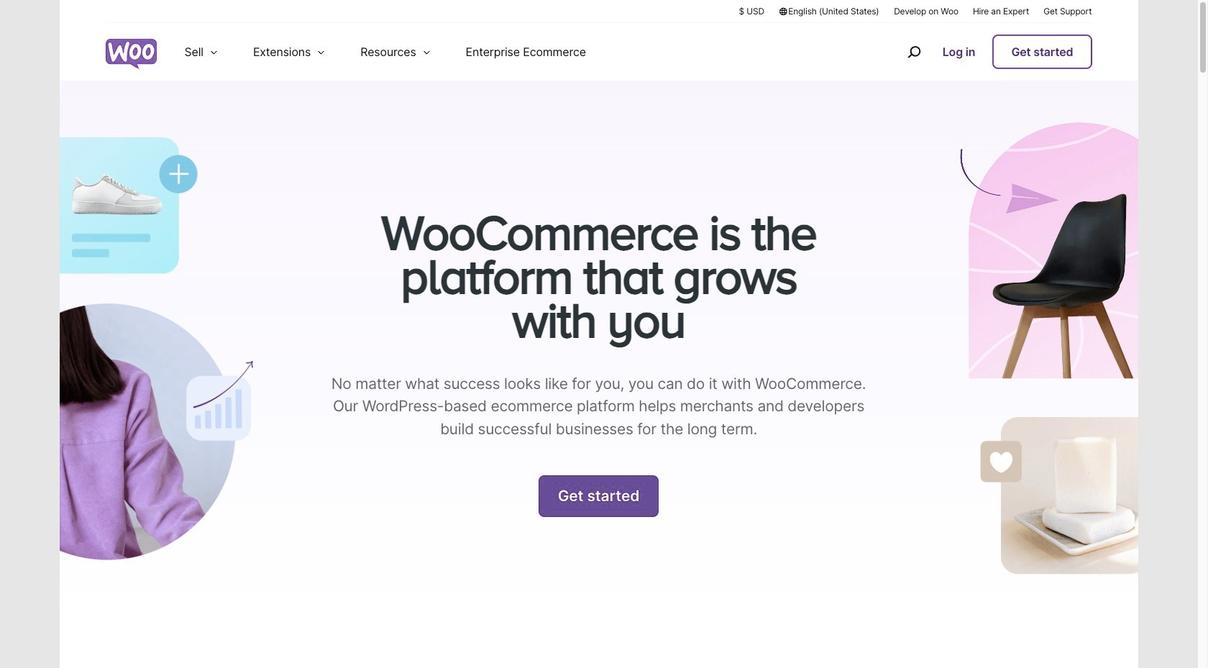 Task type: describe. For each thing, give the bounding box(es) containing it.
service navigation menu element
[[877, 28, 1093, 75]]

search image
[[903, 40, 926, 63]]



Task type: vqa. For each thing, say whether or not it's contained in the screenshot.
SEARCH icon
yes



